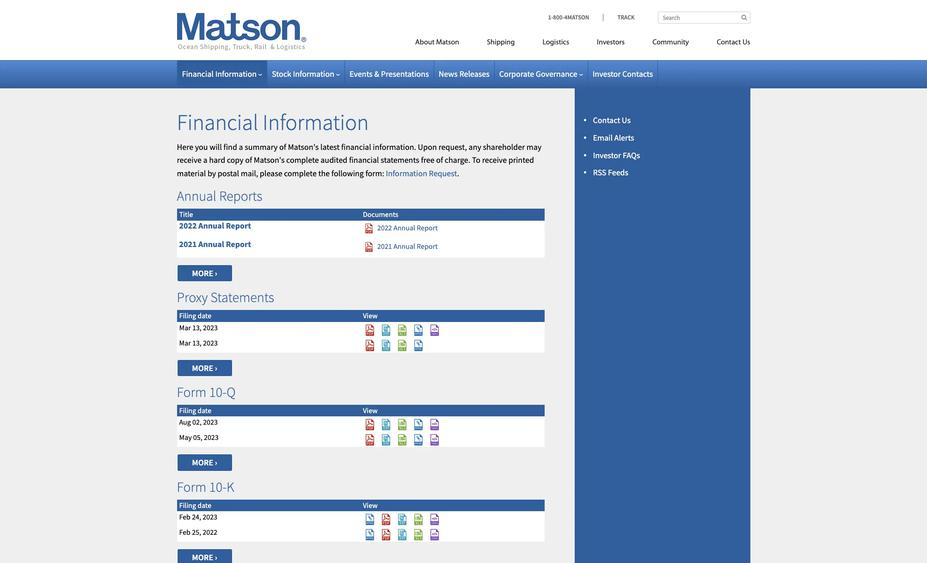 Task type: describe. For each thing, give the bounding box(es) containing it.
investor for investor faqs
[[594, 150, 622, 160]]

events
[[350, 68, 373, 79]]

proxy
[[177, 288, 208, 306]]

&
[[375, 68, 380, 79]]

› for form 10-q
[[215, 457, 217, 468]]

10- for q
[[209, 383, 227, 401]]

documents
[[363, 210, 399, 219]]

2023 for form 10-k
[[203, 512, 218, 522]]

stock information link
[[272, 68, 340, 79]]

more › for proxy statements
[[192, 363, 217, 373]]

0 vertical spatial complete
[[287, 155, 319, 165]]

investor contacts link
[[593, 68, 654, 79]]

0 vertical spatial financial
[[342, 141, 372, 152]]

latest
[[321, 141, 340, 152]]

0 horizontal spatial 2021
[[179, 239, 197, 249]]

rss feeds
[[594, 167, 629, 178]]

feeds
[[609, 167, 629, 178]]

rss feeds link
[[594, 167, 629, 178]]

charge.
[[445, 155, 471, 165]]

0 vertical spatial contact us link
[[704, 34, 751, 53]]

audited
[[321, 155, 348, 165]]

to
[[472, 155, 481, 165]]

community link
[[639, 34, 704, 53]]

view for q
[[363, 406, 378, 415]]

track
[[618, 13, 635, 21]]

email alerts
[[594, 132, 635, 143]]

information request link
[[386, 168, 458, 179]]

may
[[179, 433, 192, 442]]

releases
[[460, 68, 490, 79]]

email
[[594, 132, 613, 143]]

faqs
[[623, 150, 641, 160]]

postal
[[218, 168, 239, 179]]

1-800-4matson link
[[549, 13, 604, 21]]

more › link for proxy statements
[[177, 359, 233, 377]]

1 mar from the top
[[179, 323, 191, 332]]

05,
[[193, 433, 203, 442]]

1 view from the top
[[363, 311, 378, 320]]

investor faqs link
[[594, 150, 641, 160]]

logistics link
[[529, 34, 584, 53]]

0 horizontal spatial of
[[245, 155, 252, 165]]

shareholder
[[483, 141, 525, 152]]

search image
[[742, 14, 748, 20]]

investor faqs
[[594, 150, 641, 160]]

1 vertical spatial financial
[[349, 155, 379, 165]]

contact us inside 'top menu' navigation
[[717, 39, 751, 46]]

by
[[208, 168, 216, 179]]

rss
[[594, 167, 607, 178]]

about matson
[[416, 39, 460, 46]]

stock information
[[272, 68, 335, 79]]

more for proxy statements
[[192, 363, 213, 373]]

may 05, 2023
[[179, 433, 219, 442]]

k
[[227, 478, 235, 495]]

matson image
[[177, 13, 307, 51]]

alerts
[[615, 132, 635, 143]]

about
[[416, 39, 435, 46]]

presentations
[[381, 68, 429, 79]]

4matson
[[565, 13, 590, 21]]

free
[[421, 155, 435, 165]]

feb for feb 25, 2022
[[179, 528, 191, 537]]

corporate
[[500, 68, 535, 79]]

investors
[[597, 39, 625, 46]]

statements
[[211, 288, 274, 306]]

filing for proxy statements
[[179, 311, 196, 320]]

form 10-q
[[177, 383, 236, 401]]

more for annual reports
[[192, 268, 213, 279]]

filing date for proxy statements
[[179, 311, 212, 320]]

25,
[[192, 528, 201, 537]]

0 horizontal spatial us
[[622, 115, 631, 125]]

aug 02, 2023
[[179, 418, 218, 427]]

0 horizontal spatial contact us link
[[594, 115, 631, 125]]

form for form 10-q
[[177, 383, 207, 401]]

form:
[[366, 168, 385, 179]]

logistics
[[543, 39, 570, 46]]

proxy statements
[[177, 288, 274, 306]]

investor contacts
[[593, 68, 654, 79]]

1 13, from the top
[[193, 323, 202, 332]]

investor for investor contacts
[[593, 68, 621, 79]]

summary
[[245, 141, 278, 152]]

1 vertical spatial matson's
[[254, 155, 285, 165]]

date for form 10-k
[[198, 501, 212, 510]]

governance
[[536, 68, 578, 79]]

more › for form 10-k
[[192, 552, 217, 563]]

1-
[[549, 13, 554, 21]]

filing for form 10-q
[[179, 406, 196, 415]]

information request .
[[386, 168, 460, 179]]

form 10-k
[[177, 478, 235, 495]]

1-800-4matson
[[549, 13, 590, 21]]

events & presentations
[[350, 68, 429, 79]]

hard
[[209, 155, 225, 165]]

information down statements
[[386, 168, 428, 179]]

filing date for form 10-k
[[179, 501, 212, 510]]

2 13, from the top
[[193, 338, 202, 347]]

mail,
[[241, 168, 258, 179]]

24,
[[192, 512, 201, 522]]

news
[[439, 68, 458, 79]]

material
[[177, 168, 206, 179]]

contacts
[[623, 68, 654, 79]]

1 vertical spatial financial information
[[177, 108, 369, 136]]

2023 for form 10-q
[[203, 418, 218, 427]]

0 horizontal spatial contact
[[594, 115, 621, 125]]

the
[[319, 168, 330, 179]]

stock
[[272, 68, 292, 79]]

02,
[[193, 418, 202, 427]]

0 vertical spatial financial information
[[182, 68, 257, 79]]

filing date button for form 10-k
[[179, 501, 212, 510]]

may
[[527, 141, 542, 152]]

us inside contact us link
[[743, 39, 751, 46]]

community
[[653, 39, 690, 46]]

filing date button for proxy statements
[[179, 311, 212, 320]]



Task type: locate. For each thing, give the bounding box(es) containing it.
financial information
[[182, 68, 257, 79], [177, 108, 369, 136]]

corporate governance link
[[500, 68, 583, 79]]

filing down the proxy
[[179, 311, 196, 320]]

0 horizontal spatial matson's
[[254, 155, 285, 165]]

date
[[198, 311, 212, 320], [198, 406, 212, 415], [198, 501, 212, 510]]

2021 down title
[[179, 239, 197, 249]]

track link
[[604, 13, 635, 21]]

1 › from the top
[[215, 268, 217, 279]]

1 vertical spatial filing date button
[[179, 406, 212, 415]]

a left hard
[[203, 155, 208, 165]]

1 horizontal spatial 2022
[[203, 528, 218, 537]]

financial
[[342, 141, 372, 152], [349, 155, 379, 165]]

feb 25, 2022
[[179, 528, 218, 537]]

2023 for proxy statements
[[203, 323, 218, 332]]

2022 down documents
[[378, 223, 392, 232]]

us
[[743, 39, 751, 46], [622, 115, 631, 125]]

2022 annual report
[[179, 220, 251, 231], [378, 223, 438, 232]]

you
[[195, 141, 208, 152]]

1 horizontal spatial contact
[[717, 39, 742, 46]]

information up "latest"
[[263, 108, 369, 136]]

filing date up the "24,"
[[179, 501, 212, 510]]

view for k
[[363, 501, 378, 510]]

filing
[[179, 311, 196, 320], [179, 406, 196, 415], [179, 501, 196, 510]]

statements
[[381, 155, 420, 165]]

more for form 10-q
[[192, 457, 213, 468]]

1 vertical spatial complete
[[284, 168, 317, 179]]

1 vertical spatial filing
[[179, 406, 196, 415]]

2022 annual report link
[[363, 223, 438, 232]]

2 vertical spatial view
[[363, 501, 378, 510]]

2 horizontal spatial 2022
[[378, 223, 392, 232]]

1 vertical spatial form
[[177, 478, 207, 495]]

more › link for form 10-k
[[177, 549, 233, 563]]

date up aug 02, 2023
[[198, 406, 212, 415]]

us down "search" image at the right top
[[743, 39, 751, 46]]

3 filing from the top
[[179, 501, 196, 510]]

None search field
[[658, 12, 751, 24]]

feb for feb 24, 2023
[[179, 512, 191, 522]]

about matson link
[[402, 34, 474, 53]]

0 vertical spatial filing date button
[[179, 311, 212, 320]]

1 horizontal spatial 2021 annual report
[[378, 241, 438, 251]]

feb left the "24,"
[[179, 512, 191, 522]]

2 feb from the top
[[179, 528, 191, 537]]

annual
[[177, 187, 217, 205], [199, 220, 224, 231], [394, 223, 416, 232], [199, 239, 224, 249], [394, 241, 416, 251]]

more › link for annual reports
[[177, 265, 233, 282]]

0 vertical spatial 13,
[[193, 323, 202, 332]]

filing date down the proxy
[[179, 311, 212, 320]]

2 vertical spatial filing
[[179, 501, 196, 510]]

1 receive from the left
[[177, 155, 202, 165]]

1 vertical spatial 13,
[[193, 338, 202, 347]]

contact us link up email alerts
[[594, 115, 631, 125]]

0 horizontal spatial a
[[203, 155, 208, 165]]

more › for form 10-q
[[192, 457, 217, 468]]

1 vertical spatial contact
[[594, 115, 621, 125]]

3 date from the top
[[198, 501, 212, 510]]

filing date button down the proxy
[[179, 311, 212, 320]]

2022 annual report up 2021 annual report link
[[378, 223, 438, 232]]

complete up the
[[287, 155, 319, 165]]

feb 24, 2023
[[179, 512, 218, 522]]

request,
[[439, 141, 467, 152]]

news releases
[[439, 68, 490, 79]]

of right summary
[[280, 141, 287, 152]]

0 horizontal spatial contact us
[[594, 115, 631, 125]]

information right stock
[[293, 68, 335, 79]]

2021
[[179, 239, 197, 249], [378, 241, 392, 251]]

0 vertical spatial contact us
[[717, 39, 751, 46]]

1 vertical spatial mar
[[179, 338, 191, 347]]

more up form 10-k
[[192, 457, 213, 468]]

1 vertical spatial a
[[203, 155, 208, 165]]

here you will find a summary of matson's latest financial information. upon request, any shareholder may receive a hard copy of matson's complete audited financial statements free of charge. to receive printed material by postal mail, please complete the following form:
[[177, 141, 542, 179]]

filing date for form 10-q
[[179, 406, 212, 415]]

2 more › link from the top
[[177, 359, 233, 377]]

800-
[[554, 13, 565, 21]]

contact us down "search" image at the right top
[[717, 39, 751, 46]]

matson's up the please
[[254, 155, 285, 165]]

› up proxy statements
[[215, 268, 217, 279]]

more › up form 10-k
[[192, 457, 217, 468]]

0 vertical spatial feb
[[179, 512, 191, 522]]

view
[[363, 311, 378, 320], [363, 406, 378, 415], [363, 501, 378, 510]]

2 receive from the left
[[483, 155, 507, 165]]

date for proxy statements
[[198, 311, 212, 320]]

1 horizontal spatial of
[[280, 141, 287, 152]]

› for proxy statements
[[215, 363, 217, 373]]

Search search field
[[658, 12, 751, 24]]

us up the alerts
[[622, 115, 631, 125]]

more › up the proxy
[[192, 268, 217, 279]]

0 horizontal spatial 2021 annual report
[[179, 239, 251, 249]]

1 vertical spatial contact us
[[594, 115, 631, 125]]

matson
[[437, 39, 460, 46]]

matson's left "latest"
[[288, 141, 319, 152]]

2 › from the top
[[215, 363, 217, 373]]

2 vertical spatial filing date button
[[179, 501, 212, 510]]

2 filing date from the top
[[179, 406, 212, 415]]

2 mar 13, 2023 from the top
[[179, 338, 218, 347]]

1 10- from the top
[[209, 383, 227, 401]]

0 vertical spatial filing date
[[179, 311, 212, 320]]

please
[[260, 168, 283, 179]]

2021 annual report down title
[[179, 239, 251, 249]]

13,
[[193, 323, 202, 332], [193, 338, 202, 347]]

1 form from the top
[[177, 383, 207, 401]]

here
[[177, 141, 194, 152]]

financial up audited
[[342, 141, 372, 152]]

form up 02,
[[177, 383, 207, 401]]

shipping link
[[474, 34, 529, 53]]

3 filing date from the top
[[179, 501, 212, 510]]

4 more › link from the top
[[177, 549, 233, 563]]

1 vertical spatial feb
[[179, 528, 191, 537]]

2 more from the top
[[192, 363, 213, 373]]

1 horizontal spatial receive
[[483, 155, 507, 165]]

1 filing from the top
[[179, 311, 196, 320]]

annual reports
[[177, 187, 263, 205]]

will
[[210, 141, 222, 152]]

2022
[[179, 220, 197, 231], [378, 223, 392, 232], [203, 528, 218, 537]]

filing date button for form 10-q
[[179, 406, 212, 415]]

1 more › link from the top
[[177, 265, 233, 282]]

3 more › from the top
[[192, 457, 217, 468]]

.
[[458, 168, 460, 179]]

receive up material
[[177, 155, 202, 165]]

› up form 10-q at the left of the page
[[215, 363, 217, 373]]

2021 annual report link
[[363, 241, 438, 251]]

1 vertical spatial filing date
[[179, 406, 212, 415]]

2 view from the top
[[363, 406, 378, 415]]

0 horizontal spatial 2022 annual report
[[179, 220, 251, 231]]

2 vertical spatial filing date
[[179, 501, 212, 510]]

2022 down title
[[179, 220, 197, 231]]

1 vertical spatial us
[[622, 115, 631, 125]]

of up the mail,
[[245, 155, 252, 165]]

information.
[[373, 141, 417, 152]]

1 horizontal spatial matson's
[[288, 141, 319, 152]]

2023
[[203, 323, 218, 332], [203, 338, 218, 347], [203, 418, 218, 427], [204, 433, 219, 442], [203, 512, 218, 522]]

more for form 10-k
[[192, 552, 213, 563]]

more down feb 25, 2022
[[192, 552, 213, 563]]

complete
[[287, 155, 319, 165], [284, 168, 317, 179]]

contact up email
[[594, 115, 621, 125]]

more
[[192, 268, 213, 279], [192, 363, 213, 373], [192, 457, 213, 468], [192, 552, 213, 563]]

1 vertical spatial contact us link
[[594, 115, 631, 125]]

following
[[332, 168, 364, 179]]

2022 annual report down 'annual reports'
[[179, 220, 251, 231]]

1 mar 13, 2023 from the top
[[179, 323, 218, 332]]

3 view from the top
[[363, 501, 378, 510]]

more › for annual reports
[[192, 268, 217, 279]]

receive down the shareholder
[[483, 155, 507, 165]]

filing date up 02,
[[179, 406, 212, 415]]

2 more › from the top
[[192, 363, 217, 373]]

0 horizontal spatial 2022
[[179, 220, 197, 231]]

0 vertical spatial matson's
[[288, 141, 319, 152]]

investors link
[[584, 34, 639, 53]]

1 vertical spatial 10-
[[209, 478, 227, 495]]

1 horizontal spatial contact us link
[[704, 34, 751, 53]]

more › down feb 25, 2022
[[192, 552, 217, 563]]

news releases link
[[439, 68, 490, 79]]

1 vertical spatial view
[[363, 406, 378, 415]]

10- for k
[[209, 478, 227, 495]]

reports
[[219, 187, 263, 205]]

form for form 10-k
[[177, 478, 207, 495]]

financial up form:
[[349, 155, 379, 165]]

2 mar from the top
[[179, 338, 191, 347]]

top menu navigation
[[374, 34, 751, 53]]

1 vertical spatial investor
[[594, 150, 622, 160]]

printed
[[509, 155, 535, 165]]

filing for form 10-k
[[179, 501, 196, 510]]

financial
[[182, 68, 214, 79], [177, 108, 258, 136]]

4 more from the top
[[192, 552, 213, 563]]

1 more from the top
[[192, 268, 213, 279]]

1 horizontal spatial us
[[743, 39, 751, 46]]

1 vertical spatial mar 13, 2023
[[179, 338, 218, 347]]

2 date from the top
[[198, 406, 212, 415]]

more › link up form 10-q at the left of the page
[[177, 359, 233, 377]]

feb left 25,
[[179, 528, 191, 537]]

date up feb 24, 2023
[[198, 501, 212, 510]]

1 feb from the top
[[179, 512, 191, 522]]

1 horizontal spatial 2021
[[378, 241, 392, 251]]

2021 annual report
[[179, 239, 251, 249], [378, 241, 438, 251]]

2022 right 25,
[[203, 528, 218, 537]]

1 horizontal spatial a
[[239, 141, 243, 152]]

3 more from the top
[[192, 457, 213, 468]]

form up the "24,"
[[177, 478, 207, 495]]

› down feb 25, 2022
[[215, 552, 217, 563]]

find
[[224, 141, 237, 152]]

filing up the "24,"
[[179, 501, 196, 510]]

0 vertical spatial us
[[743, 39, 751, 46]]

› for form 10-k
[[215, 552, 217, 563]]

email alerts link
[[594, 132, 635, 143]]

filing date
[[179, 311, 212, 320], [179, 406, 212, 415], [179, 501, 212, 510]]

10-
[[209, 383, 227, 401], [209, 478, 227, 495]]

any
[[469, 141, 482, 152]]

0 vertical spatial mar 13, 2023
[[179, 323, 218, 332]]

contact us up email alerts
[[594, 115, 631, 125]]

1 horizontal spatial 2022 annual report
[[378, 223, 438, 232]]

receive
[[177, 155, 202, 165], [483, 155, 507, 165]]

1 vertical spatial date
[[198, 406, 212, 415]]

copy
[[227, 155, 244, 165]]

0 vertical spatial mar
[[179, 323, 191, 332]]

2 horizontal spatial of
[[437, 155, 443, 165]]

more › link down feb 25, 2022
[[177, 549, 233, 563]]

information down the matson image
[[215, 68, 257, 79]]

date for form 10-q
[[198, 406, 212, 415]]

› for annual reports
[[215, 268, 217, 279]]

filing up 'aug'
[[179, 406, 196, 415]]

financial information link
[[182, 68, 262, 79]]

filing date button up 02,
[[179, 406, 212, 415]]

0 vertical spatial contact
[[717, 39, 742, 46]]

contact
[[717, 39, 742, 46], [594, 115, 621, 125]]

3 more › link from the top
[[177, 454, 233, 471]]

complete left the
[[284, 168, 317, 179]]

0 vertical spatial view
[[363, 311, 378, 320]]

3 › from the top
[[215, 457, 217, 468]]

0 vertical spatial 10-
[[209, 383, 227, 401]]

request
[[429, 168, 458, 179]]

0 horizontal spatial receive
[[177, 155, 202, 165]]

events & presentations link
[[350, 68, 429, 79]]

a right find
[[239, 141, 243, 152]]

feb
[[179, 512, 191, 522], [179, 528, 191, 537]]

2 filing from the top
[[179, 406, 196, 415]]

0 vertical spatial date
[[198, 311, 212, 320]]

2021 down 2022 annual report link
[[378, 241, 392, 251]]

1 horizontal spatial contact us
[[717, 39, 751, 46]]

more › link for form 10-q
[[177, 454, 233, 471]]

1 vertical spatial financial
[[177, 108, 258, 136]]

mar
[[179, 323, 191, 332], [179, 338, 191, 347]]

4 more › from the top
[[192, 552, 217, 563]]

of right free
[[437, 155, 443, 165]]

more up the proxy
[[192, 268, 213, 279]]

10- up feb 24, 2023
[[209, 478, 227, 495]]

form
[[177, 383, 207, 401], [177, 478, 207, 495]]

upon
[[418, 141, 437, 152]]

3 filing date button from the top
[[179, 501, 212, 510]]

0 vertical spatial financial
[[182, 68, 214, 79]]

10- up aug 02, 2023
[[209, 383, 227, 401]]

2 form from the top
[[177, 478, 207, 495]]

2 vertical spatial date
[[198, 501, 212, 510]]

2 10- from the top
[[209, 478, 227, 495]]

more › up form 10-q at the left of the page
[[192, 363, 217, 373]]

4 › from the top
[[215, 552, 217, 563]]

1 filing date button from the top
[[179, 311, 212, 320]]

contact inside 'top menu' navigation
[[717, 39, 742, 46]]

investor up rss feeds at the top right
[[594, 150, 622, 160]]

contact us link down "search" image at the right top
[[704, 34, 751, 53]]

0 vertical spatial a
[[239, 141, 243, 152]]

aug
[[179, 418, 191, 427]]

1 filing date from the top
[[179, 311, 212, 320]]

0 vertical spatial filing
[[179, 311, 196, 320]]

1 date from the top
[[198, 311, 212, 320]]

investor down investors link
[[593, 68, 621, 79]]

2021 annual report down 2022 annual report link
[[378, 241, 438, 251]]

1 more › from the top
[[192, 268, 217, 279]]

0 vertical spatial form
[[177, 383, 207, 401]]

q
[[227, 383, 236, 401]]

filing date button
[[179, 311, 212, 320], [179, 406, 212, 415], [179, 501, 212, 510]]

corporate governance
[[500, 68, 578, 79]]

2 filing date button from the top
[[179, 406, 212, 415]]

contact down search search field
[[717, 39, 742, 46]]

› up form 10-k
[[215, 457, 217, 468]]

more › link up the proxy
[[177, 265, 233, 282]]

more up form 10-q at the left of the page
[[192, 363, 213, 373]]

date down the proxy
[[198, 311, 212, 320]]

matson's
[[288, 141, 319, 152], [254, 155, 285, 165]]

filing date button up the "24,"
[[179, 501, 212, 510]]

0 vertical spatial investor
[[593, 68, 621, 79]]

more › link up form 10-k
[[177, 454, 233, 471]]

title
[[179, 210, 193, 219]]



Task type: vqa. For each thing, say whether or not it's contained in the screenshot.
THE 31,
no



